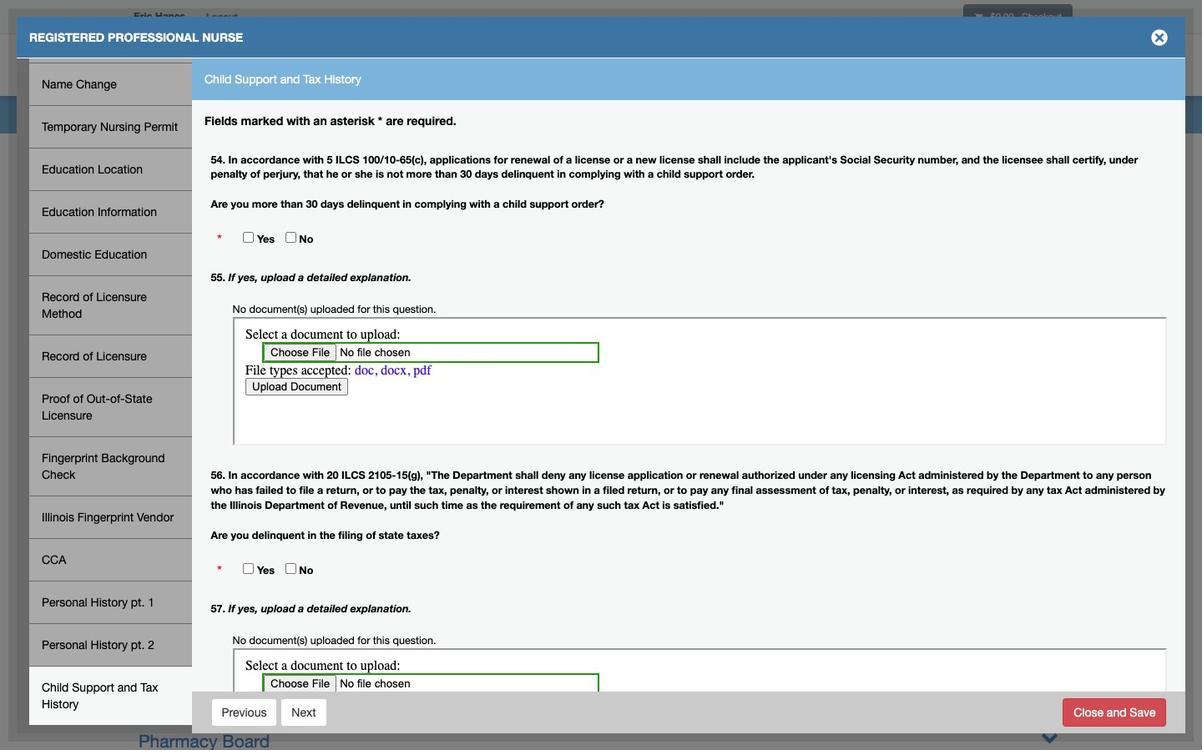 Task type: locate. For each thing, give the bounding box(es) containing it.
licensure for record of licensure
[[96, 350, 147, 363]]

0 vertical spatial personal
[[42, 596, 87, 610]]

or up revenue,
[[363, 485, 373, 497]]

4 start from the top
[[130, 664, 155, 677]]

explanation.
[[350, 271, 412, 284], [350, 603, 412, 615]]

0 horizontal spatial days
[[321, 198, 344, 211]]

are up accounting board link at the top left
[[211, 198, 228, 211]]

2 advanced practice nurse from the top
[[199, 638, 332, 651]]

0 vertical spatial advanced practice nurse
[[199, 612, 332, 625]]

2 horizontal spatial by
[[1154, 485, 1166, 497]]

2 tax, from the left
[[832, 485, 851, 497]]

0 vertical spatial ilcs
[[336, 153, 360, 166]]

document(s) down 57. if yes, upload a detailed explanation.
[[249, 634, 307, 647]]

chevron down image inside medical board (physician & surgeon & chiropractor) link
[[1041, 434, 1059, 452]]

0 vertical spatial more
[[406, 168, 432, 181]]

professional
[[108, 30, 199, 44]]

application
[[628, 470, 683, 482]]

advanced practice nurse down the nursing board
[[199, 612, 332, 625]]

medical
[[139, 437, 200, 457], [139, 464, 200, 484]]

1 vertical spatial education
[[42, 205, 94, 219]]

yes
[[257, 233, 275, 246], [257, 565, 275, 577]]

* for 2nd no option from the bottom of the page
[[217, 231, 222, 248]]

is down "application"
[[662, 500, 671, 512]]

0 vertical spatial you
[[231, 198, 249, 211]]

aprn
[[650, 638, 682, 651], [650, 664, 682, 677]]

child inside 54. in accordance with 5 ilcs 100/10-65(c), applications for renewal of a license or a new license shall include the applicant's social security number, and the licensee shall certify, under penalty of perjury, that he or she is not more than 30 days delinquent in complying with a child support order.
[[657, 168, 681, 181]]

online services link
[[953, 38, 1077, 96]]

as
[[952, 485, 964, 497], [466, 500, 478, 512]]

2 aprn from the top
[[650, 664, 682, 677]]

1 uploaded from the top
[[310, 303, 355, 316]]

to
[[1083, 470, 1093, 482], [286, 485, 296, 497], [376, 485, 386, 497], [677, 485, 687, 497]]

1 vertical spatial yes,
[[238, 603, 258, 615]]

fingerprint background check
[[42, 452, 165, 482]]

tax down filed
[[624, 500, 640, 512]]

this down 57. if yes, upload a detailed explanation.
[[373, 634, 390, 647]]

0 vertical spatial renewal
[[511, 153, 550, 166]]

3 practice from the top
[[255, 664, 298, 677]]

document(s) down agency
[[249, 303, 307, 316]]

social
[[841, 153, 871, 166]]

1 vertical spatial advanced practice nurse
[[199, 638, 332, 651]]

until
[[390, 500, 412, 512]]

1 vertical spatial uploaded
[[310, 634, 355, 647]]

2 vertical spatial nurse
[[301, 664, 332, 677]]

with down applications
[[470, 198, 491, 211]]

deny
[[542, 470, 566, 482]]

2 no checkbox from the top
[[285, 564, 296, 575]]

under up assessment at bottom right
[[798, 470, 828, 482]]

practice down 57. if yes, upload a detailed explanation.
[[255, 638, 298, 651]]

ilcs right the 5
[[336, 153, 360, 166]]

1 medical from the top
[[139, 437, 200, 457]]

advanced practice nurse down 57. if yes, upload a detailed explanation.
[[199, 638, 332, 651]]

1 penalty, from the left
[[450, 485, 489, 497]]

no
[[299, 233, 313, 246], [233, 303, 246, 316], [299, 565, 313, 577], [233, 634, 246, 647]]

ilcs inside 54. in accordance with 5 ilcs 100/10-65(c), applications for renewal of a license or a new license shall include the applicant's social security number, and the licensee shall certify, under penalty of perjury, that he or she is not more than 30 days delinquent in complying with a child support order.
[[336, 153, 360, 166]]

authority
[[582, 638, 647, 651], [582, 664, 647, 677]]

advanced practice nurse for full practice authority aprn
[[199, 638, 332, 651]]

fingerprint up company
[[295, 354, 379, 374]]

by
[[987, 470, 999, 482], [1012, 485, 1024, 497], [1154, 485, 1166, 497]]

0 vertical spatial 30
[[460, 168, 472, 181]]

illinois
[[230, 500, 262, 512], [42, 511, 74, 524]]

2 record from the top
[[42, 350, 80, 363]]

pt. left 2
[[131, 639, 145, 652]]

record inside record of licensure method
[[42, 291, 80, 304]]

act
[[899, 470, 916, 482], [1066, 485, 1082, 497], [643, 500, 660, 512]]

days down applications
[[475, 168, 499, 181]]

1 start from the top
[[130, 586, 155, 600]]

30
[[460, 168, 472, 181], [306, 198, 318, 211]]

1 aprn from the top
[[650, 638, 682, 651]]

1 vertical spatial chevron down image
[[1041, 462, 1059, 479]]

2 are from the top
[[211, 530, 228, 542]]

1 vertical spatial under
[[798, 470, 828, 482]]

and inside 54. in accordance with 5 ilcs 100/10-65(c), applications for renewal of a license or a new license shall include the applicant's social security number, and the licensee shall certify, under penalty of perjury, that he or she is not more than 30 days delinquent in complying with a child support order.
[[962, 153, 980, 166]]

nurse for full practice authority aprn control sub
[[301, 664, 332, 677]]

1 practice from the top
[[522, 638, 579, 651]]

upload for 55.
[[261, 271, 295, 284]]

fingerprint left vendor
[[77, 511, 134, 524]]

education down information
[[95, 248, 147, 261]]

1 in from the top
[[228, 153, 238, 166]]

0 vertical spatial under
[[1110, 153, 1139, 166]]

board
[[232, 216, 280, 236], [238, 244, 285, 264], [286, 271, 333, 291], [534, 299, 581, 319], [194, 327, 241, 347], [539, 354, 587, 374], [283, 409, 331, 429], [205, 437, 253, 457], [204, 492, 252, 512], [199, 533, 233, 547], [243, 560, 275, 574], [316, 704, 364, 724]]

chevron down image
[[1041, 434, 1059, 452], [1041, 462, 1059, 479], [1041, 701, 1059, 719]]

0 vertical spatial document(s)
[[249, 303, 307, 316]]

any left licensing on the bottom right of page
[[830, 470, 848, 482]]

renewal inside 56. in accordance with 20 ilcs 2105-15(g), "the department shall deny any license application or renewal authorized under any licensing act administered by the department to any person who has failed to file a return, or to pay the tax, penalty, or interest shown in a filed return, or to pay any final assessment of tax, penalty, or interest, as required by any tax act administered by the illinois department of revenue, until such time as the requirement of any such tax act is satisfied."
[[700, 470, 739, 482]]

1 advanced from the top
[[199, 612, 252, 625]]

chevron up image
[[1041, 489, 1059, 507]]

massage therapy board link
[[139, 409, 331, 429]]

required
[[967, 485, 1009, 497]]

yes, for 55.
[[238, 271, 258, 284]]

record for record of licensure method
[[42, 291, 80, 304]]

1 vertical spatial no document(s) uploaded for this question.
[[233, 634, 436, 647]]

date of birth
[[42, 35, 108, 48]]

1 pt. from the top
[[131, 596, 145, 610]]

2 yes, from the top
[[238, 603, 258, 615]]

0 horizontal spatial than
[[281, 198, 303, 211]]

1 explanation. from the top
[[350, 271, 412, 284]]

uploaded down 57. if yes, upload a detailed explanation.
[[310, 634, 355, 647]]

more down perjury,
[[252, 198, 278, 211]]

advanced up occupational therapy board
[[199, 664, 252, 677]]

assessment
[[756, 485, 816, 497]]

days down "he"
[[321, 198, 344, 211]]

chevron down image
[[1041, 729, 1059, 747]]

logout link
[[194, 0, 250, 33]]

required.
[[407, 114, 457, 128]]

authority down full practice authority aprn
[[582, 664, 647, 677]]

2 start link from the top
[[130, 612, 155, 625]]

tax right the required
[[1047, 485, 1063, 497]]

pay up until
[[389, 485, 407, 497]]

2 vertical spatial advanced
[[199, 664, 252, 677]]

licensure down domestic education
[[96, 291, 147, 304]]

2 upload from the top
[[261, 603, 295, 615]]

0 vertical spatial advanced
[[199, 612, 252, 625]]

1 horizontal spatial tax
[[303, 73, 321, 86]]

are you delinquent in the filing of state taxes?
[[211, 530, 440, 542]]

2 personal from the top
[[42, 639, 87, 652]]

administered down person
[[1085, 485, 1151, 497]]

ilcs for he
[[336, 153, 360, 166]]

1 horizontal spatial act
[[899, 470, 916, 482]]

1 start link from the top
[[130, 586, 155, 600]]

complying
[[569, 168, 621, 181], [415, 198, 467, 211]]

date
[[42, 35, 66, 48]]

days inside 54. in accordance with 5 ilcs 100/10-65(c), applications for renewal of a license or a new license shall include the applicant's social security number, and the licensee shall certify, under penalty of perjury, that he or she is not more than 30 days delinquent in complying with a child support order.
[[475, 168, 499, 181]]

1 such from the left
[[414, 500, 439, 512]]

license for application
[[589, 470, 625, 482]]

1 vertical spatial personal
[[42, 639, 87, 652]]

to left file
[[286, 485, 296, 497]]

2 accordance from the top
[[241, 470, 300, 482]]

1 practice from the top
[[255, 612, 298, 625]]

if right "57."
[[228, 603, 235, 615]]

2 advanced from the top
[[199, 638, 252, 651]]

under inside 54. in accordance with 5 ilcs 100/10-65(c), applications for renewal of a license or a new license shall include the applicant's social security number, and the licensee shall certify, under penalty of perjury, that he or she is not more than 30 days delinquent in complying with a child support order.
[[1110, 153, 1139, 166]]

authority for full practice authority aprn control sub
[[582, 664, 647, 677]]

1 vertical spatial in
[[228, 470, 238, 482]]

1 vertical spatial practice
[[522, 664, 579, 677]]

0 horizontal spatial tax,
[[429, 485, 447, 497]]

2 full from the top
[[490, 664, 518, 677]]

corporation
[[205, 464, 299, 484]]

0 horizontal spatial pay
[[389, 485, 407, 497]]

medical board (physician & surgeon & chiropractor) link
[[139, 434, 1059, 457]]

0 vertical spatial *
[[378, 114, 383, 128]]

in inside 56. in accordance with 20 ilcs 2105-15(g), "the department shall deny any license application or renewal authorized under any licensing act administered by the department to any person who has failed to file a return, or to pay the tax, penalty, or interest shown in a filed return, or to pay any final assessment of tax, penalty, or interest, as required by any tax act administered by the illinois department of revenue, until such time as the requirement of any such tax act is satisfied."
[[228, 470, 238, 482]]

tax
[[1047, 485, 1063, 497], [624, 500, 640, 512]]

1 yes, from the top
[[238, 271, 258, 284]]

for down 57. if yes, upload a detailed explanation.
[[358, 634, 370, 647]]

1 horizontal spatial child
[[657, 168, 681, 181]]

of inside proof of out-of-state licensure
[[73, 392, 83, 406]]

1 horizontal spatial complying
[[569, 168, 621, 181]]

1 vertical spatial days
[[321, 198, 344, 211]]

1 vertical spatial nursing
[[139, 492, 199, 512]]

personal for personal history pt. 1
[[42, 596, 87, 610]]

2 yes checkbox from the top
[[243, 564, 254, 575]]

licensure down proof
[[42, 409, 92, 423]]

license up the order?
[[575, 153, 611, 166]]

you up the nursing board
[[231, 530, 249, 542]]

upload
[[261, 271, 295, 284], [261, 603, 295, 615]]

nursing inside nursing board (rn, lpn & apn) link
[[139, 492, 199, 512]]

1 are from the top
[[211, 198, 228, 211]]

0 vertical spatial record
[[42, 291, 80, 304]]

1 vertical spatial delinquent
[[347, 198, 400, 211]]

child left the order?
[[503, 198, 527, 211]]

complying up the order?
[[569, 168, 621, 181]]

(rn,
[[257, 492, 291, 512]]

personal for personal history pt. 2
[[42, 639, 87, 652]]

& left nail
[[389, 299, 400, 319]]

1 full from the top
[[490, 638, 518, 651]]

shall left certify,
[[1047, 153, 1070, 166]]

0 horizontal spatial administered
[[919, 470, 984, 482]]

2 document(s) from the top
[[249, 634, 307, 647]]

2 practice from the top
[[522, 664, 579, 677]]

1 vertical spatial are
[[211, 530, 228, 542]]

complying down applications
[[415, 198, 467, 211]]

uploaded down the 55. if yes, upload a detailed explanation.
[[310, 303, 355, 316]]

1 horizontal spatial by
[[1012, 485, 1024, 497]]

2 question. from the top
[[393, 634, 436, 647]]

support left the order?
[[530, 198, 569, 211]]

history down personal history pt. 2
[[42, 698, 79, 711]]

are
[[211, 198, 228, 211], [211, 530, 228, 542]]

this left nail
[[373, 303, 390, 316]]

2 vertical spatial delinquent
[[252, 530, 305, 542]]

or left interest
[[492, 485, 502, 497]]

1 upload from the top
[[261, 271, 295, 284]]

2 no document(s) uploaded for this question. from the top
[[233, 634, 436, 647]]

1 personal from the top
[[42, 596, 87, 610]]

1 vertical spatial detailed
[[307, 603, 347, 615]]

2 vertical spatial *
[[217, 563, 222, 579]]

2 authority from the top
[[582, 664, 647, 677]]

0 horizontal spatial 30
[[306, 198, 318, 211]]

0 horizontal spatial such
[[414, 500, 439, 512]]

advanced for full practice authority aprn control sub
[[199, 664, 252, 677]]

0 vertical spatial chevron down image
[[1041, 434, 1059, 452]]

shall up interest
[[515, 470, 539, 482]]

nursing left 'permit'
[[100, 120, 141, 134]]

2 yes from the top
[[257, 565, 275, 577]]

ilcs inside 56. in accordance with 20 ilcs 2105-15(g), "the department shall deny any license application or renewal authorized under any licensing act administered by the department to any person who has failed to file a return, or to pay the tax, penalty, or interest shown in a filed return, or to pay any final assessment of tax, penalty, or interest, as required by any tax act administered by the illinois department of revenue, until such time as the requirement of any such tax act is satisfied."
[[342, 470, 366, 482]]

no checkbox up the 55. if yes, upload a detailed explanation.
[[285, 233, 296, 243]]

2 nurse from the top
[[301, 638, 332, 651]]

shopping cart image
[[975, 13, 983, 22]]

& down 20
[[334, 492, 345, 512]]

education for education information
[[42, 205, 94, 219]]

detailed for 55. if yes, upload a detailed explanation.
[[307, 271, 347, 284]]

record
[[42, 291, 80, 304], [42, 350, 80, 363]]

are for are you more than 30 days delinquent in complying with a child support order?
[[211, 198, 228, 211]]

0 vertical spatial complying
[[569, 168, 621, 181]]

accordance up perjury,
[[241, 153, 300, 166]]

in inside 54. in accordance with 5 ilcs 100/10-65(c), applications for renewal of a license or a new license shall include the applicant's social security number, and the licensee shall certify, under penalty of perjury, that he or she is not more than 30 days delinquent in complying with a child support order.
[[228, 153, 238, 166]]

he
[[326, 168, 339, 181]]

1 horizontal spatial more
[[406, 168, 432, 181]]

1 horizontal spatial than
[[435, 168, 457, 181]]

barber,
[[139, 299, 195, 319]]

1 vertical spatial if
[[228, 603, 235, 615]]

2 horizontal spatial act
[[1066, 485, 1082, 497]]

file
[[299, 485, 314, 497]]

1 horizontal spatial support
[[235, 73, 277, 86]]

ilcs
[[336, 153, 360, 166], [342, 470, 366, 482]]

no up the 55. if yes, upload a detailed explanation.
[[299, 233, 313, 246]]

1 vertical spatial medical
[[139, 464, 200, 484]]

in inside 54. in accordance with 5 ilcs 100/10-65(c), applications for renewal of a license or a new license shall include the applicant's social security number, and the licensee shall certify, under penalty of perjury, that he or she is not more than 30 days delinquent in complying with a child support order.
[[557, 168, 566, 181]]

0 horizontal spatial as
[[466, 500, 478, 512]]

advanced practice nurse up occupational therapy board
[[199, 664, 332, 677]]

2 if from the top
[[228, 603, 235, 615]]

3 advanced practice nurse from the top
[[199, 664, 332, 677]]

2 vertical spatial nursing
[[199, 560, 240, 574]]

1 vertical spatial child
[[503, 198, 527, 211]]

pt. for 1
[[131, 596, 145, 610]]

detailed down are you delinquent in the filing of state taxes?
[[307, 603, 347, 615]]

0 vertical spatial accordance
[[241, 153, 300, 166]]

accordance for of
[[241, 153, 300, 166]]

services
[[1005, 61, 1053, 73]]

0 horizontal spatial and
[[118, 681, 137, 695]]

2 detailed from the top
[[307, 603, 347, 615]]

this
[[373, 303, 390, 316], [373, 634, 390, 647]]

accordance inside 54. in accordance with 5 ilcs 100/10-65(c), applications for renewal of a license or a new license shall include the applicant's social security number, and the licensee shall certify, under penalty of perjury, that he or she is not more than 30 days delinquent in complying with a child support order.
[[241, 153, 300, 166]]

2 in from the top
[[228, 470, 238, 482]]

yes up agency
[[257, 233, 275, 246]]

1 horizontal spatial support
[[684, 168, 723, 181]]

interest,
[[909, 485, 950, 497]]

applicant's
[[783, 153, 838, 166]]

more down the '65(c),'
[[406, 168, 432, 181]]

accounting board link
[[139, 216, 280, 236]]

state
[[125, 392, 152, 406]]

0 vertical spatial delinquent
[[501, 168, 554, 181]]

child up the fields
[[205, 73, 232, 86]]

0 vertical spatial therapy
[[215, 409, 278, 429]]

0 vertical spatial yes checkbox
[[243, 233, 254, 243]]

technology
[[440, 299, 529, 319]]

therapy
[[215, 409, 278, 429], [248, 704, 311, 724]]

chevron down image for board
[[1041, 701, 1059, 719]]

1 horizontal spatial penalty,
[[853, 485, 892, 497]]

aprn for full practice authority aprn
[[650, 638, 682, 651]]

as right interest,
[[952, 485, 964, 497]]

detective, security, fingerprint & alarm contractor board link
[[139, 354, 587, 374]]

penalty
[[211, 168, 247, 181]]

are for are you delinquent in the filing of state taxes?
[[211, 530, 228, 542]]

of-
[[110, 392, 125, 406]]

nursing for nursing board
[[199, 560, 240, 574]]

3 chevron down image from the top
[[1041, 701, 1059, 719]]

collection agency board link
[[139, 271, 333, 291]]

1 yes checkbox from the top
[[243, 233, 254, 243]]

fingerprint up check
[[42, 452, 98, 465]]

license inside 56. in accordance with 20 ilcs 2105-15(g), "the department shall deny any license application or renewal authorized under any licensing act administered by the department to any person who has failed to file a return, or to pay the tax, penalty, or interest shown in a filed return, or to pay any final assessment of tax, penalty, or interest, as required by any tax act administered by the illinois department of revenue, until such time as the requirement of any such tax act is satisfied."
[[589, 470, 625, 482]]

chevron down image inside occupational therapy board link
[[1041, 701, 1059, 719]]

1 vertical spatial licensure
[[96, 350, 147, 363]]

3 advanced from the top
[[199, 664, 252, 677]]

1 nurse from the top
[[301, 612, 332, 625]]

is inside 56. in accordance with 20 ilcs 2105-15(g), "the department shall deny any license application or renewal authorized under any licensing act administered by the department to any person who has failed to file a return, or to pay the tax, penalty, or interest shown in a filed return, or to pay any final assessment of tax, penalty, or interest, as required by any tax act administered by the illinois department of revenue, until such time as the requirement of any such tax act is satisfied."
[[662, 500, 671, 512]]

support inside 54. in accordance with 5 ilcs 100/10-65(c), applications for renewal of a license or a new license shall include the applicant's social security number, and the licensee shall certify, under penalty of perjury, that he or she is not more than 30 days delinquent in complying with a child support order.
[[684, 168, 723, 181]]

vendor
[[137, 511, 174, 524]]

location
[[98, 163, 143, 176]]

collection
[[139, 271, 217, 291]]

2 practice from the top
[[255, 638, 298, 651]]

* left are
[[378, 114, 383, 128]]

accordance inside 56. in accordance with 20 ilcs 2105-15(g), "the department shall deny any license application or renewal authorized under any licensing act administered by the department to any person who has failed to file a return, or to pay the tax, penalty, or interest shown in a filed return, or to pay any final assessment of tax, penalty, or interest, as required by any tax act administered by the illinois department of revenue, until such time as the requirement of any such tax act is satisfied."
[[241, 470, 300, 482]]

30 inside 54. in accordance with 5 ilcs 100/10-65(c), applications for renewal of a license or a new license shall include the applicant's social security number, and the licensee shall certify, under penalty of perjury, that he or she is not more than 30 days delinquent in complying with a child support order.
[[460, 168, 472, 181]]

esthetics
[[312, 299, 384, 319]]

advanced
[[199, 612, 252, 625], [199, 638, 252, 651], [199, 664, 252, 677]]

2 vertical spatial licensure
[[42, 409, 92, 423]]

and
[[280, 73, 300, 86], [962, 153, 980, 166], [118, 681, 137, 695]]

therapy inside "accounting board architecture board collection agency board barber, cosmetology, esthetics & nail technology board dental board detective, security, fingerprint & alarm contractor board limited liability company massage therapy board"
[[215, 409, 278, 429]]

1 record from the top
[[42, 291, 80, 304]]

taxes?
[[407, 530, 440, 542]]

filed
[[603, 485, 625, 497]]

registered professional nurse
[[29, 30, 243, 44]]

child support and tax history
[[205, 73, 361, 86], [42, 681, 158, 711]]

full for full practice authority aprn control sub
[[490, 664, 518, 677]]

tax down 2
[[141, 681, 158, 695]]

accordance up failed
[[241, 470, 300, 482]]

support left order.
[[684, 168, 723, 181]]

education down temporary
[[42, 163, 94, 176]]

support up the 'marked'
[[235, 73, 277, 86]]

for inside 54. in accordance with 5 ilcs 100/10-65(c), applications for renewal of a license or a new license shall include the applicant's social security number, and the licensee shall certify, under penalty of perjury, that he or she is not more than 30 days delinquent in complying with a child support order.
[[494, 153, 508, 166]]

any up shown
[[569, 470, 587, 482]]

2 chevron down image from the top
[[1041, 462, 1059, 479]]

nursing left who
[[139, 492, 199, 512]]

renewal
[[511, 153, 550, 166], [700, 470, 739, 482]]

history left 1
[[91, 596, 128, 610]]

child down personal history pt. 2
[[42, 681, 69, 695]]

1 vertical spatial question.
[[393, 634, 436, 647]]

more inside 54. in accordance with 5 ilcs 100/10-65(c), applications for renewal of a license or a new license shall include the applicant's social security number, and the licensee shall certify, under penalty of perjury, that he or she is not more than 30 days delinquent in complying with a child support order.
[[406, 168, 432, 181]]

1 you from the top
[[231, 198, 249, 211]]

act up interest,
[[899, 470, 916, 482]]

explanation. for 55. if yes, upload a detailed explanation.
[[350, 271, 412, 284]]

return, down 20
[[326, 485, 360, 497]]

illinois department of financial and professional regulation image
[[125, 38, 506, 91]]

Yes checkbox
[[243, 233, 254, 243], [243, 564, 254, 575]]

act right the chevron up icon
[[1066, 485, 1082, 497]]

No checkbox
[[285, 233, 296, 243], [285, 564, 296, 575]]

1 vertical spatial fingerprint
[[42, 452, 98, 465]]

2 you from the top
[[231, 530, 249, 542]]

0 vertical spatial for
[[494, 153, 508, 166]]

0 vertical spatial support
[[684, 168, 723, 181]]

0 vertical spatial nurse
[[301, 612, 332, 625]]

3 nurse from the top
[[301, 664, 332, 677]]

2 medical from the top
[[139, 464, 200, 484]]

child left order.
[[657, 168, 681, 181]]

you down penalty
[[231, 198, 249, 211]]

2 explanation. from the top
[[350, 603, 412, 615]]

0 vertical spatial aprn
[[650, 638, 682, 651]]

1 yes from the top
[[257, 233, 275, 246]]

0 vertical spatial is
[[376, 168, 384, 181]]

1 vertical spatial child support and tax history
[[42, 681, 158, 711]]

1 authority from the top
[[582, 638, 647, 651]]

None button
[[211, 699, 278, 727], [281, 699, 327, 727], [1063, 699, 1167, 727], [211, 699, 278, 727], [281, 699, 327, 727], [1063, 699, 1167, 727]]

15(g),
[[396, 470, 423, 482]]

1 no document(s) uploaded for this question. from the top
[[233, 303, 436, 316]]

aprn left the control
[[650, 664, 682, 677]]

licensure inside record of licensure method
[[96, 291, 147, 304]]

pt. left 1
[[131, 596, 145, 610]]

tax up an
[[303, 73, 321, 86]]

marked
[[241, 114, 283, 128]]

1 horizontal spatial tax,
[[832, 485, 851, 497]]

you
[[231, 198, 249, 211], [231, 530, 249, 542]]

the down who
[[211, 500, 227, 512]]

illinois down has
[[230, 500, 262, 512]]

company
[[266, 382, 342, 402]]

online services
[[966, 61, 1056, 73]]

chevron down image inside medical corporation link
[[1041, 462, 1059, 479]]

0 vertical spatial education
[[42, 163, 94, 176]]

in for 56.
[[228, 470, 238, 482]]

yes checkbox down nursing board (rn, lpn & apn)
[[243, 564, 254, 575]]

information
[[98, 205, 157, 219]]

return,
[[326, 485, 360, 497], [628, 485, 661, 497]]

is inside 54. in accordance with 5 ilcs 100/10-65(c), applications for renewal of a license or a new license shall include the applicant's social security number, and the licensee shall certify, under penalty of perjury, that he or she is not more than 30 days delinquent in complying with a child support order.
[[376, 168, 384, 181]]

1 vertical spatial yes
[[257, 565, 275, 577]]

start link
[[130, 586, 155, 600], [130, 612, 155, 625], [130, 638, 155, 651], [130, 664, 155, 677]]

the up the required
[[1002, 470, 1018, 482]]

2 vertical spatial advanced practice nurse
[[199, 664, 332, 677]]

0 vertical spatial yes,
[[238, 271, 258, 284]]

"the
[[426, 470, 450, 482]]

2 pt. from the top
[[131, 639, 145, 652]]

shall inside 56. in accordance with 20 ilcs 2105-15(g), "the department shall deny any license application or renewal authorized under any licensing act administered by the department to any person who has failed to file a return, or to pay the tax, penalty, or interest shown in a filed return, or to pay any final assessment of tax, penalty, or interest, as required by any tax act administered by the illinois department of revenue, until such time as the requirement of any such tax act is satisfied."
[[515, 470, 539, 482]]

1 if from the top
[[228, 271, 235, 284]]

1 vertical spatial is
[[662, 500, 671, 512]]

if right "55."
[[228, 271, 235, 284]]

5
[[327, 153, 333, 166]]

or down "application"
[[664, 485, 674, 497]]

support down personal history pt. 2
[[72, 681, 114, 695]]

1 accordance from the top
[[241, 153, 300, 166]]

medical board (physician & surgeon & chiropractor)
[[139, 437, 547, 457]]

1 vertical spatial more
[[252, 198, 278, 211]]

1 vertical spatial explanation.
[[350, 603, 412, 615]]

tax, down the "the
[[429, 485, 447, 497]]

0 vertical spatial explanation.
[[350, 271, 412, 284]]

* up "55."
[[217, 231, 222, 248]]

upload down the nursing board
[[261, 603, 295, 615]]

or
[[614, 153, 624, 166], [341, 168, 352, 181], [686, 470, 697, 482], [363, 485, 373, 497], [492, 485, 502, 497], [664, 485, 674, 497], [895, 485, 906, 497]]

out-
[[87, 392, 110, 406]]

1 vertical spatial and
[[962, 153, 980, 166]]

education for education location
[[42, 163, 94, 176]]

0 vertical spatial practice
[[522, 638, 579, 651]]

1 chevron down image from the top
[[1041, 434, 1059, 452]]

with
[[287, 114, 310, 128], [303, 153, 324, 166], [624, 168, 645, 181], [470, 198, 491, 211], [303, 470, 324, 482]]

1 vertical spatial upload
[[261, 603, 295, 615]]

licensure
[[96, 291, 147, 304], [96, 350, 147, 363], [42, 409, 92, 423]]

1 detailed from the top
[[307, 271, 347, 284]]

she
[[355, 168, 373, 181]]

0 vertical spatial fingerprint
[[295, 354, 379, 374]]

yes for yes checkbox for 2nd no option from the bottom of the page
[[257, 233, 275, 246]]

no document(s) uploaded for this question. down 57. if yes, upload a detailed explanation.
[[233, 634, 436, 647]]

* up "57."
[[217, 563, 222, 579]]

1 horizontal spatial department
[[453, 470, 513, 482]]

1 horizontal spatial return,
[[628, 485, 661, 497]]



Task type: describe. For each thing, give the bounding box(es) containing it.
medical corporation link
[[139, 462, 1059, 484]]

advanced for full practice authority aprn
[[199, 638, 252, 651]]

2 pay from the left
[[690, 485, 708, 497]]

you for delinquent
[[231, 530, 249, 542]]

detailed for 57. if yes, upload a detailed explanation.
[[307, 603, 347, 615]]

1 vertical spatial 30
[[306, 198, 318, 211]]

the right time
[[481, 500, 497, 512]]

surgeon
[[358, 437, 424, 457]]

practice for full practice authority aprn control sub
[[522, 664, 579, 677]]

medical corporation
[[139, 464, 299, 484]]

55. if yes, upload a detailed explanation.
[[211, 271, 412, 284]]

checkout
[[1022, 11, 1062, 22]]

any left final
[[711, 485, 729, 497]]

time
[[442, 500, 464, 512]]

temporary nursing permit
[[42, 120, 178, 134]]

occupational therapy board link
[[139, 701, 1059, 724]]

2 horizontal spatial department
[[1021, 470, 1080, 482]]

under inside 56. in accordance with 20 ilcs 2105-15(g), "the department shall deny any license application or renewal authorized under any licensing act administered by the department to any person who has failed to file a return, or to pay the tax, penalty, or interest shown in a filed return, or to pay any final assessment of tax, penalty, or interest, as required by any tax act administered by the illinois department of revenue, until such time as the requirement of any such tax act is satisfied."
[[798, 470, 828, 482]]

or left interest,
[[895, 485, 906, 497]]

nursing for nursing board (rn, lpn & apn)
[[139, 492, 199, 512]]

with down new
[[624, 168, 645, 181]]

2 uploaded from the top
[[310, 634, 355, 647]]

certify,
[[1073, 153, 1107, 166]]

license right new
[[660, 153, 695, 166]]

1 advanced practice nurse from the top
[[199, 612, 332, 625]]

1 horizontal spatial delinquent
[[347, 198, 400, 211]]

2 vertical spatial act
[[643, 500, 660, 512]]

agency
[[222, 271, 281, 291]]

medical for medical board (physician & surgeon & chiropractor)
[[139, 437, 200, 457]]

1 vertical spatial for
[[358, 303, 370, 316]]

1 this from the top
[[373, 303, 390, 316]]

alarm
[[400, 354, 445, 374]]

yes, for 57.
[[238, 603, 258, 615]]

of inside record of licensure method
[[83, 291, 93, 304]]

with up that
[[303, 153, 324, 166]]

history left 2
[[91, 639, 128, 652]]

0 horizontal spatial illinois
[[42, 511, 74, 524]]

1 vertical spatial tax
[[141, 681, 158, 695]]

accordance for to
[[241, 470, 300, 482]]

home link
[[804, 38, 860, 96]]

practice for full practice authority aprn
[[522, 638, 579, 651]]

if for 55.
[[228, 271, 235, 284]]

account
[[891, 61, 940, 73]]

to down 2105-
[[376, 485, 386, 497]]

filing
[[338, 530, 363, 542]]

1 no checkbox from the top
[[285, 233, 296, 243]]

practice for full practice authority aprn control sub
[[255, 664, 298, 677]]

change
[[76, 78, 117, 91]]

licensing
[[851, 470, 896, 482]]

birth
[[83, 35, 108, 48]]

record for record of licensure
[[42, 350, 80, 363]]

or up satisfied."
[[686, 470, 697, 482]]

home
[[817, 61, 847, 73]]

any left person
[[1096, 470, 1114, 482]]

are you more than 30 days delinquent in complying with a child support order?
[[211, 198, 604, 211]]

1 horizontal spatial and
[[280, 73, 300, 86]]

order.
[[726, 168, 755, 181]]

explanation. for 57. if yes, upload a detailed explanation.
[[350, 603, 412, 615]]

record of licensure method
[[42, 291, 147, 321]]

accounting board architecture board collection agency board barber, cosmetology, esthetics & nail technology board dental board detective, security, fingerprint & alarm contractor board limited liability company massage therapy board
[[139, 216, 587, 429]]

interest
[[505, 485, 543, 497]]

2 start from the top
[[130, 612, 155, 625]]

0 horizontal spatial by
[[987, 470, 999, 482]]

1 vertical spatial act
[[1066, 485, 1082, 497]]

2 return, from the left
[[628, 485, 661, 497]]

1 vertical spatial therapy
[[248, 704, 311, 724]]

license for or
[[575, 153, 611, 166]]

yes checkbox for 2nd no option from the bottom of the page
[[243, 233, 254, 243]]

& left alarm at the left top
[[384, 354, 395, 374]]

failed
[[256, 485, 283, 497]]

history up asterisk
[[324, 73, 361, 86]]

the right "include"
[[764, 153, 780, 166]]

no down collection agency board link
[[233, 303, 246, 316]]

nail
[[405, 299, 435, 319]]

the left 'filing'
[[320, 530, 336, 542]]

occupational therapy board
[[139, 704, 364, 724]]

pt. for 2
[[131, 639, 145, 652]]

person
[[1117, 470, 1152, 482]]

0 vertical spatial act
[[899, 470, 916, 482]]

apn)
[[350, 492, 390, 512]]

2 vertical spatial fingerprint
[[77, 511, 134, 524]]

2 this from the top
[[373, 634, 390, 647]]

2 horizontal spatial shall
[[1047, 153, 1070, 166]]

0 vertical spatial as
[[952, 485, 964, 497]]

& left surgeon
[[342, 437, 353, 457]]

licensure for record of licensure method
[[96, 291, 147, 304]]

an
[[313, 114, 327, 128]]

0 vertical spatial child support and tax history
[[205, 73, 361, 86]]

upload for 57.
[[261, 603, 295, 615]]

20
[[327, 470, 339, 482]]

registered
[[29, 30, 105, 44]]

0 vertical spatial tax
[[1047, 485, 1063, 497]]

full practice authority aprn
[[490, 638, 682, 651]]

full for full practice authority aprn
[[490, 638, 518, 651]]

54.
[[211, 153, 225, 166]]

occupational
[[139, 704, 243, 724]]

1 vertical spatial complying
[[415, 198, 467, 211]]

1 vertical spatial support
[[530, 198, 569, 211]]

security,
[[222, 354, 290, 374]]

who
[[211, 485, 232, 497]]

1 vertical spatial than
[[281, 198, 303, 211]]

4 start link from the top
[[130, 664, 155, 677]]

to left person
[[1083, 470, 1093, 482]]

perjury,
[[263, 168, 301, 181]]

57.
[[211, 603, 225, 615]]

final
[[732, 485, 753, 497]]

or left new
[[614, 153, 624, 166]]

any right the required
[[1027, 485, 1044, 497]]

0 horizontal spatial child
[[42, 681, 69, 695]]

advanced practice nurse for full practice authority aprn control sub
[[199, 664, 332, 677]]

1
[[148, 596, 155, 610]]

* for 1st no option from the bottom of the page
[[217, 563, 222, 579]]

2 vertical spatial education
[[95, 248, 147, 261]]

you for more
[[231, 198, 249, 211]]

new
[[636, 153, 657, 166]]

57. if yes, upload a detailed explanation.
[[211, 603, 412, 615]]

permit
[[144, 120, 178, 134]]

limited
[[139, 382, 196, 402]]

3 start from the top
[[130, 638, 155, 651]]

0 horizontal spatial child
[[503, 198, 527, 211]]

satisfied."
[[674, 500, 724, 512]]

my account
[[873, 61, 940, 73]]

chevron down image for (physician
[[1041, 434, 1059, 452]]

chiropractor)
[[444, 437, 547, 457]]

1 tax, from the left
[[429, 485, 447, 497]]

medical for medical corporation
[[139, 464, 200, 484]]

1 horizontal spatial shall
[[698, 153, 721, 166]]

2105-
[[369, 470, 396, 482]]

contractor
[[450, 354, 534, 374]]

has
[[235, 485, 253, 497]]

yes for yes checkbox for 1st no option from the bottom of the page
[[257, 565, 275, 577]]

0 horizontal spatial tax
[[624, 500, 640, 512]]

in for 54.
[[228, 153, 238, 166]]

illinois inside 56. in accordance with 20 ilcs 2105-15(g), "the department shall deny any license application or renewal authorized under any licensing act administered by the department to any person who has failed to file a return, or to pay the tax, penalty, or interest shown in a filed return, or to pay any final assessment of tax, penalty, or interest, as required by any tax act administered by the illinois department of revenue, until such time as the requirement of any such tax act is satisfied."
[[230, 500, 262, 512]]

fields
[[205, 114, 238, 128]]

no up 57. if yes, upload a detailed explanation.
[[299, 565, 313, 577]]

proof
[[42, 392, 70, 406]]

complying inside 54. in accordance with 5 ilcs 100/10-65(c), applications for renewal of a license or a new license shall include the applicant's social security number, and the licensee shall certify, under penalty of perjury, that he or she is not more than 30 days delinquent in complying with a child support order.
[[569, 168, 621, 181]]

renewal inside 54. in accordance with 5 ilcs 100/10-65(c), applications for renewal of a license or a new license shall include the applicant's social security number, and the licensee shall certify, under penalty of perjury, that he or she is not more than 30 days delinquent in complying with a child support order.
[[511, 153, 550, 166]]

record of licensure
[[42, 350, 147, 363]]

the left 'licensee'
[[983, 153, 999, 166]]

0 vertical spatial administered
[[919, 470, 984, 482]]

background
[[101, 452, 165, 465]]

eric hanes
[[134, 10, 185, 23]]

0 horizontal spatial department
[[265, 500, 325, 512]]

with inside 56. in accordance with 20 ilcs 2105-15(g), "the department shall deny any license application or renewal authorized under any licensing act administered by the department to any person who has failed to file a return, or to pay the tax, penalty, or interest shown in a filed return, or to pay any final assessment of tax, penalty, or interest, as required by any tax act administered by the illinois department of revenue, until such time as the requirement of any such tax act is satisfied."
[[303, 470, 324, 482]]

aprn for full practice authority aprn control sub
[[650, 664, 682, 677]]

revenue,
[[340, 500, 387, 512]]

nurse for full practice authority aprn
[[301, 638, 332, 651]]

0 horizontal spatial child support and tax history
[[42, 681, 158, 711]]

my account link
[[860, 38, 953, 96]]

detective,
[[139, 354, 217, 374]]

2 such from the left
[[597, 500, 621, 512]]

0 vertical spatial nursing
[[100, 120, 141, 134]]

applications
[[430, 153, 491, 166]]

security
[[874, 153, 915, 166]]

personal history pt. 2
[[42, 639, 155, 652]]

2 vertical spatial and
[[118, 681, 137, 695]]

100/10-
[[363, 153, 400, 166]]

illinois fingerprint vendor
[[42, 511, 174, 524]]

fingerprint inside "accounting board architecture board collection agency board barber, cosmetology, esthetics & nail technology board dental board detective, security, fingerprint & alarm contractor board limited liability company massage therapy board"
[[295, 354, 379, 374]]

authority for full practice authority aprn
[[582, 638, 647, 651]]

if for 57.
[[228, 603, 235, 615]]

yes checkbox for 1st no option from the bottom of the page
[[243, 564, 254, 575]]

0 vertical spatial child
[[205, 73, 232, 86]]

1 vertical spatial as
[[466, 500, 478, 512]]

1 pay from the left
[[389, 485, 407, 497]]

are
[[386, 114, 404, 128]]

to up satisfied."
[[677, 485, 687, 497]]

with left an
[[287, 114, 310, 128]]

2 penalty, from the left
[[853, 485, 892, 497]]

3 start link from the top
[[130, 638, 155, 651]]

logout
[[206, 11, 238, 22]]

in inside 56. in accordance with 20 ilcs 2105-15(g), "the department shall deny any license application or renewal authorized under any licensing act administered by the department to any person who has failed to file a return, or to pay the tax, penalty, or interest shown in a filed return, or to pay any final assessment of tax, penalty, or interest, as required by any tax act administered by the illinois department of revenue, until such time as the requirement of any such tax act is satisfied."
[[582, 485, 591, 497]]

1 return, from the left
[[326, 485, 360, 497]]

ilcs for return,
[[342, 470, 366, 482]]

& up the "the
[[428, 437, 440, 457]]

2 vertical spatial for
[[358, 634, 370, 647]]

hanes
[[155, 10, 185, 23]]

cca
[[42, 554, 66, 567]]

delinquent inside 54. in accordance with 5 ilcs 100/10-65(c), applications for renewal of a license or a new license shall include the applicant's social security number, and the licensee shall certify, under penalty of perjury, that he or she is not more than 30 days delinquent in complying with a child support order.
[[501, 168, 554, 181]]

0 vertical spatial support
[[235, 73, 277, 86]]

1 vertical spatial administered
[[1085, 485, 1151, 497]]

not
[[387, 168, 403, 181]]

than inside 54. in accordance with 5 ilcs 100/10-65(c), applications for renewal of a license or a new license shall include the applicant's social security number, and the licensee shall certify, under penalty of perjury, that he or she is not more than 30 days delinquent in complying with a child support order.
[[435, 168, 457, 181]]

65(c),
[[400, 153, 427, 166]]

1 document(s) from the top
[[249, 303, 307, 316]]

fingerprint inside fingerprint background check
[[42, 452, 98, 465]]

the down 15(g),
[[410, 485, 426, 497]]

1 question. from the top
[[393, 303, 436, 316]]

include
[[724, 153, 761, 166]]

(physician
[[257, 437, 337, 457]]

0 horizontal spatial support
[[72, 681, 114, 695]]

personal history pt. 1
[[42, 596, 155, 610]]

any down shown
[[577, 500, 594, 512]]

shown
[[546, 485, 579, 497]]

cosmetology,
[[200, 299, 308, 319]]

or right "he"
[[341, 168, 352, 181]]

order?
[[572, 198, 604, 211]]

licensure inside proof of out-of-state licensure
[[42, 409, 92, 423]]

55.
[[211, 271, 225, 284]]

close window image
[[1147, 24, 1173, 51]]

practice for full practice authority aprn
[[255, 638, 298, 651]]

no down the nursing board
[[233, 634, 246, 647]]

asterisk
[[330, 114, 375, 128]]



Task type: vqa. For each thing, say whether or not it's contained in the screenshot.
2105-
yes



